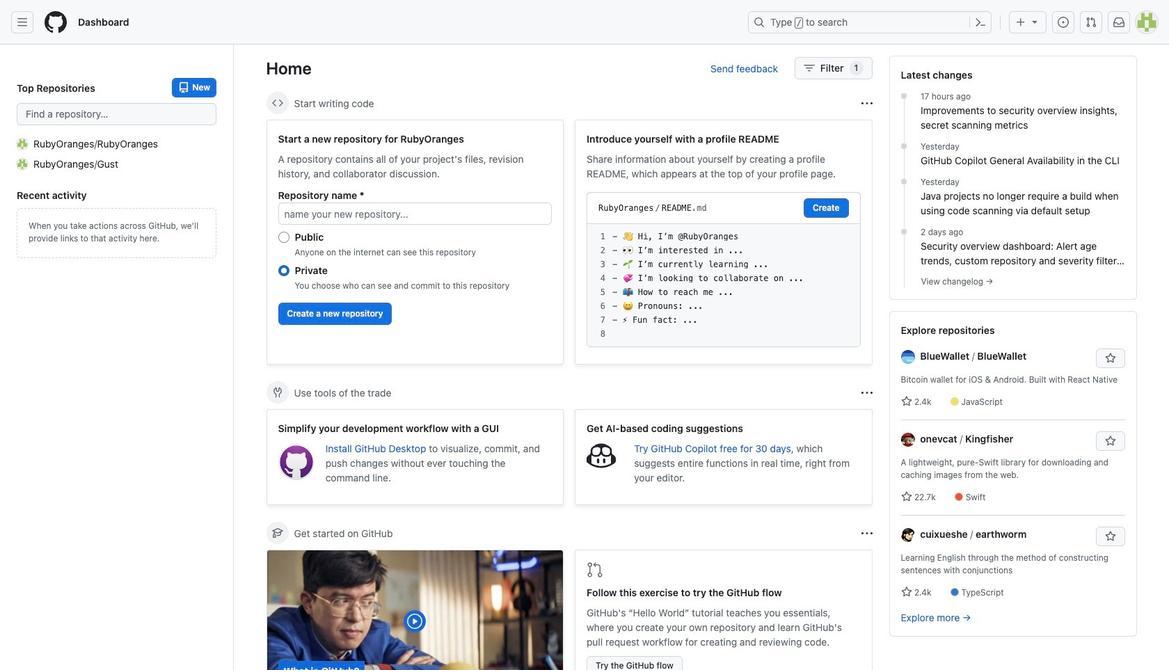 Task type: describe. For each thing, give the bounding box(es) containing it.
homepage image
[[45, 11, 67, 33]]

star this repository image for @bluewallet profile "icon"
[[1105, 353, 1116, 364]]

code image
[[272, 97, 283, 109]]

why am i seeing this? image for introduce yourself with a profile readme element
[[861, 98, 872, 109]]

try the github flow element
[[575, 550, 872, 670]]

star this repository image for @onevcat profile icon
[[1105, 436, 1116, 447]]

github desktop image
[[278, 444, 314, 480]]

filter image
[[804, 63, 815, 74]]

why am i seeing this? image for try the github flow element
[[861, 528, 872, 539]]

star image
[[901, 491, 912, 502]]

star image for @cuixueshe profile icon
[[901, 587, 912, 598]]

git pull request image inside try the github flow element
[[587, 562, 603, 578]]

gust image
[[17, 158, 28, 169]]

1 horizontal spatial git pull request image
[[1086, 17, 1097, 28]]

Top Repositories search field
[[17, 103, 216, 125]]

explore element
[[889, 56, 1137, 670]]

issue opened image
[[1058, 17, 1069, 28]]

notifications image
[[1114, 17, 1125, 28]]

rubyoranges image
[[17, 138, 28, 149]]

command palette image
[[975, 17, 986, 28]]

@onevcat profile image
[[901, 433, 915, 447]]

simplify your development workflow with a gui element
[[266, 409, 564, 505]]

mortar board image
[[272, 528, 283, 539]]



Task type: vqa. For each thing, say whether or not it's contained in the screenshot.
Star this repository icon
yes



Task type: locate. For each thing, give the bounding box(es) containing it.
1 star this repository image from the top
[[1105, 353, 1116, 364]]

Find a repository… text field
[[17, 103, 216, 125]]

1 why am i seeing this? image from the top
[[861, 98, 872, 109]]

star image up @onevcat profile icon
[[901, 396, 912, 407]]

0 vertical spatial why am i seeing this? image
[[861, 98, 872, 109]]

why am i seeing this? image
[[861, 387, 872, 398]]

0 vertical spatial git pull request image
[[1086, 17, 1097, 28]]

1 vertical spatial dot fill image
[[898, 141, 910, 152]]

git pull request image
[[1086, 17, 1097, 28], [587, 562, 603, 578]]

name your new repository... text field
[[278, 203, 552, 225]]

explore repositories navigation
[[889, 311, 1137, 637]]

0 vertical spatial star image
[[901, 396, 912, 407]]

star this repository image
[[1105, 531, 1116, 542]]

None radio
[[278, 232, 289, 243], [278, 265, 289, 276], [278, 232, 289, 243], [278, 265, 289, 276]]

triangle down image
[[1029, 16, 1040, 27]]

introduce yourself with a profile readme element
[[575, 120, 872, 365]]

0 vertical spatial star this repository image
[[1105, 353, 1116, 364]]

@cuixueshe profile image
[[901, 528, 915, 542]]

tools image
[[272, 387, 283, 398]]

1 star image from the top
[[901, 396, 912, 407]]

star this repository image
[[1105, 353, 1116, 364], [1105, 436, 1116, 447]]

what is github? element
[[266, 550, 564, 670]]

0 horizontal spatial git pull request image
[[587, 562, 603, 578]]

get ai-based coding suggestions element
[[575, 409, 872, 505]]

what is github? image
[[267, 551, 563, 670]]

None submit
[[804, 198, 849, 218]]

1 vertical spatial git pull request image
[[587, 562, 603, 578]]

0 vertical spatial dot fill image
[[898, 90, 910, 102]]

1 vertical spatial why am i seeing this? image
[[861, 528, 872, 539]]

start a new repository element
[[266, 120, 564, 365]]

1 vertical spatial star image
[[901, 587, 912, 598]]

star image down @cuixueshe profile icon
[[901, 587, 912, 598]]

2 why am i seeing this? image from the top
[[861, 528, 872, 539]]

dot fill image
[[898, 226, 910, 237]]

2 star image from the top
[[901, 587, 912, 598]]

2 star this repository image from the top
[[1105, 436, 1116, 447]]

star image for @bluewallet profile "icon"
[[901, 396, 912, 407]]

plus image
[[1015, 17, 1027, 28]]

2 vertical spatial dot fill image
[[898, 176, 910, 187]]

play image
[[407, 613, 423, 630]]

why am i seeing this? image
[[861, 98, 872, 109], [861, 528, 872, 539]]

1 dot fill image from the top
[[898, 90, 910, 102]]

none submit inside introduce yourself with a profile readme element
[[804, 198, 849, 218]]

dot fill image
[[898, 90, 910, 102], [898, 141, 910, 152], [898, 176, 910, 187]]

3 dot fill image from the top
[[898, 176, 910, 187]]

@bluewallet profile image
[[901, 350, 915, 364]]

2 dot fill image from the top
[[898, 141, 910, 152]]

star image
[[901, 396, 912, 407], [901, 587, 912, 598]]

1 vertical spatial star this repository image
[[1105, 436, 1116, 447]]



